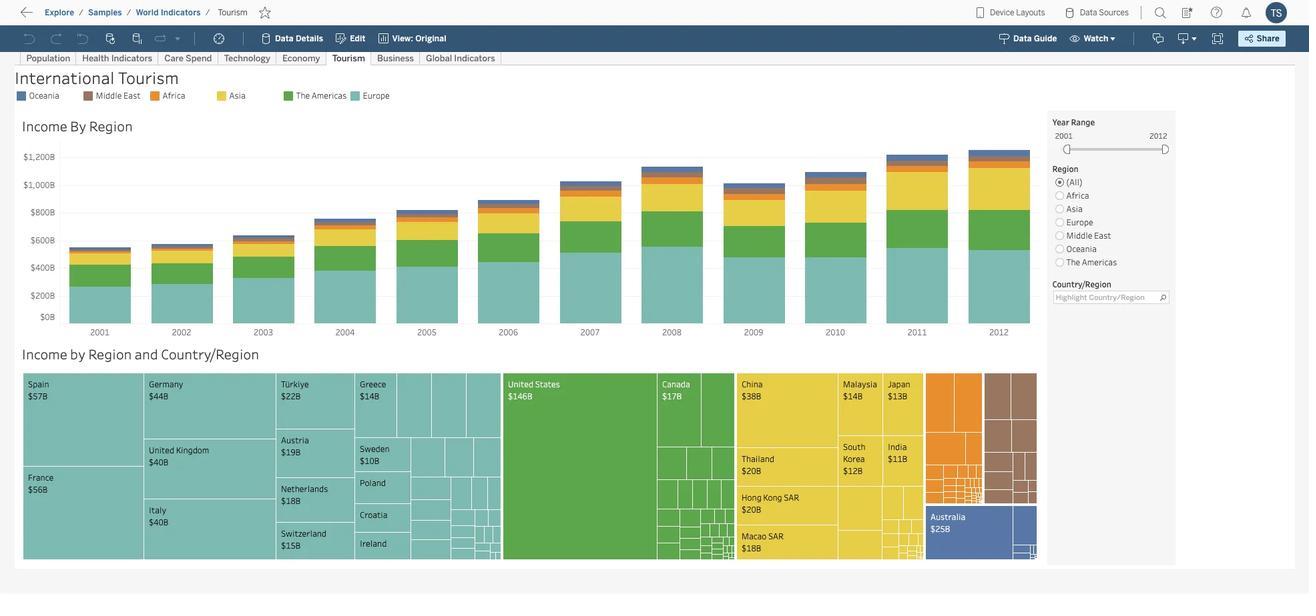 Task type: describe. For each thing, give the bounding box(es) containing it.
to
[[60, 10, 71, 23]]

2 / from the left
[[127, 8, 131, 17]]

world indicators link
[[135, 7, 201, 18]]

skip to content link
[[32, 7, 136, 25]]

3 / from the left
[[205, 8, 210, 17]]

skip to content
[[35, 10, 115, 23]]

samples
[[88, 8, 122, 17]]

tourism element
[[214, 8, 252, 17]]

explore link
[[44, 7, 75, 18]]

skip
[[35, 10, 57, 23]]

content
[[73, 10, 115, 23]]



Task type: vqa. For each thing, say whether or not it's contained in the screenshot.
Run History
no



Task type: locate. For each thing, give the bounding box(es) containing it.
/ left world
[[127, 8, 131, 17]]

/
[[79, 8, 83, 17], [127, 8, 131, 17], [205, 8, 210, 17]]

indicators
[[161, 8, 201, 17]]

explore
[[45, 8, 74, 17]]

/ left tourism
[[205, 8, 210, 17]]

2 horizontal spatial /
[[205, 8, 210, 17]]

tourism
[[218, 8, 248, 17]]

1 horizontal spatial /
[[127, 8, 131, 17]]

explore / samples / world indicators /
[[45, 8, 210, 17]]

0 horizontal spatial /
[[79, 8, 83, 17]]

samples link
[[87, 7, 123, 18]]

1 / from the left
[[79, 8, 83, 17]]

/ right to
[[79, 8, 83, 17]]

world
[[136, 8, 159, 17]]



